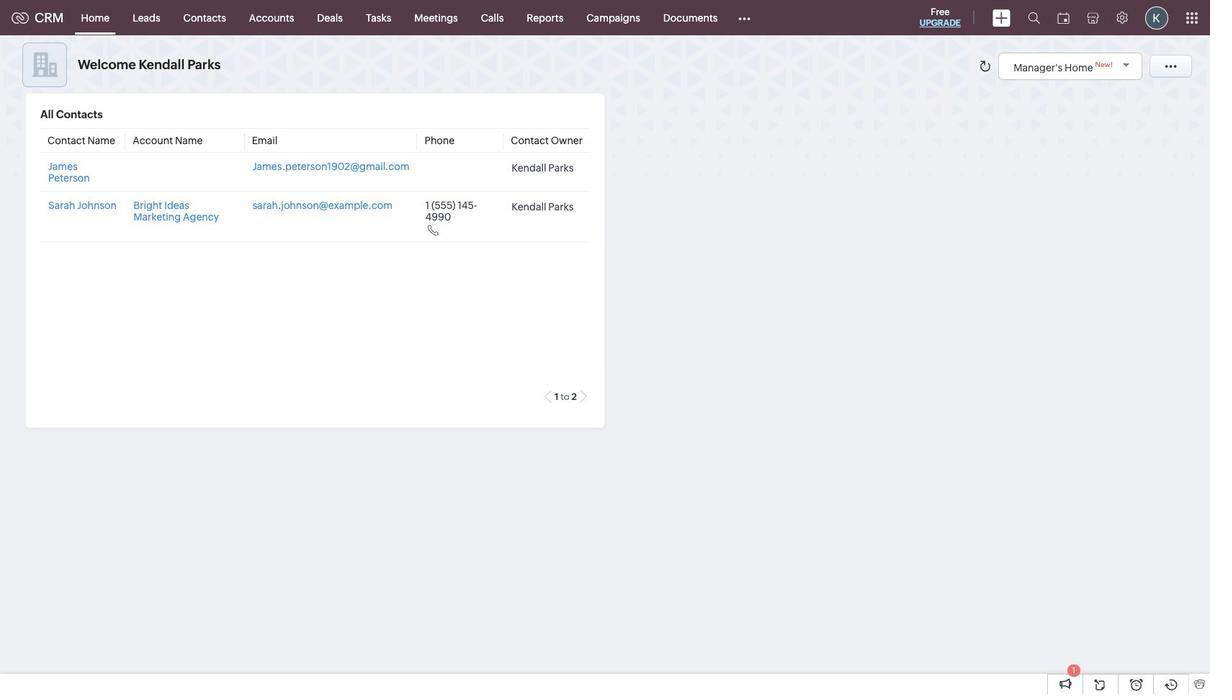 Task type: describe. For each thing, give the bounding box(es) containing it.
Other Modules field
[[730, 6, 761, 29]]

search image
[[1029, 12, 1041, 24]]

create menu image
[[993, 9, 1011, 26]]

logo image
[[12, 12, 29, 23]]

calendar image
[[1058, 12, 1070, 23]]



Task type: locate. For each thing, give the bounding box(es) containing it.
create menu element
[[985, 0, 1020, 35]]

profile image
[[1146, 6, 1169, 29]]

search element
[[1020, 0, 1049, 35]]

profile element
[[1137, 0, 1178, 35]]



Task type: vqa. For each thing, say whether or not it's contained in the screenshot.
SEARCH text box
no



